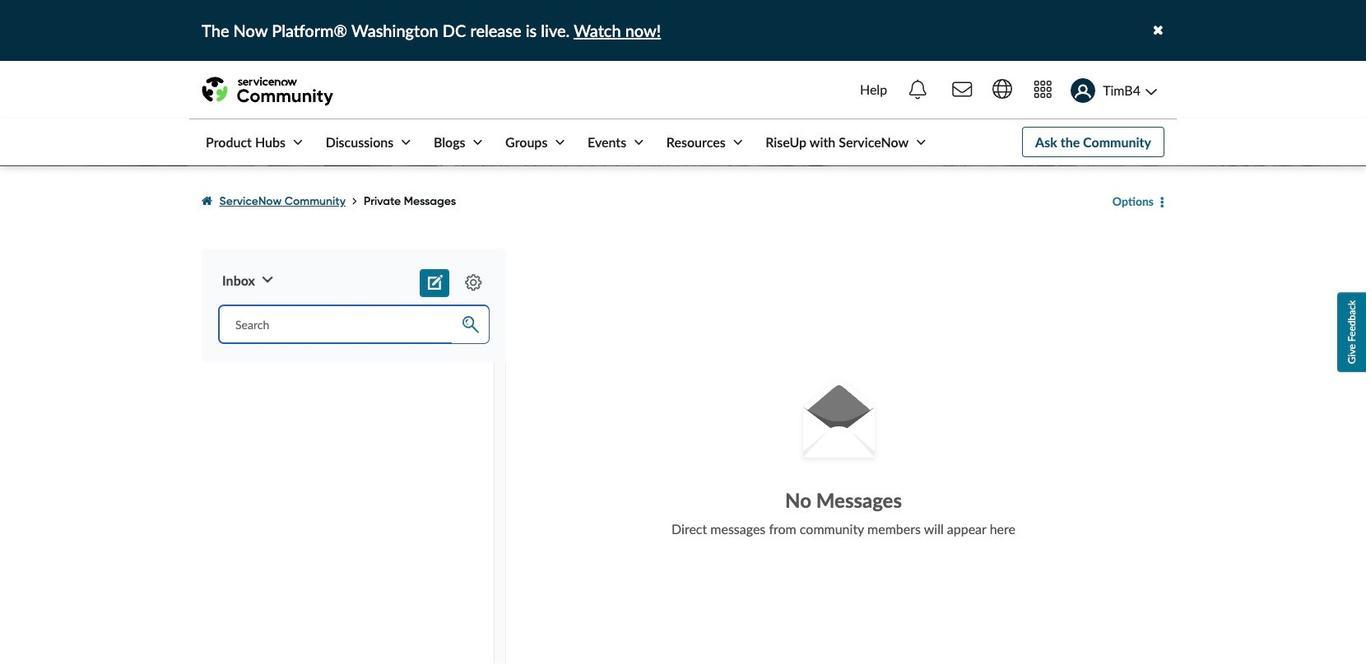 Task type: vqa. For each thing, say whether or not it's contained in the screenshot.
LIST
yes



Task type: locate. For each thing, give the bounding box(es) containing it.
list
[[202, 179, 1102, 224]]

Search text field
[[218, 305, 490, 344]]

menu bar
[[189, 120, 930, 165]]

language selector image
[[993, 79, 1013, 99]]

close image
[[1153, 23, 1164, 37]]



Task type: describe. For each thing, give the bounding box(es) containing it.
timb4 image
[[1071, 78, 1096, 103]]



